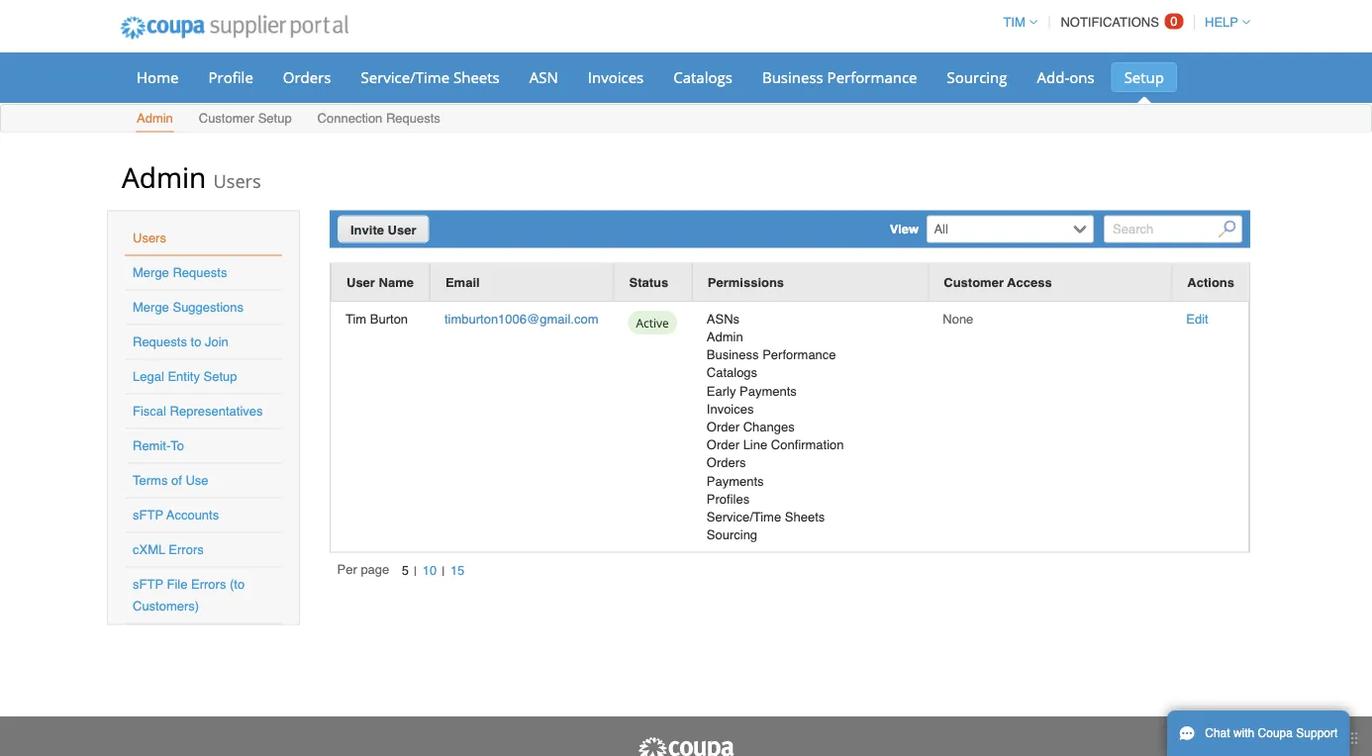Task type: describe. For each thing, give the bounding box(es) containing it.
navigation containing notifications 0
[[994, 3, 1250, 42]]

connection
[[317, 111, 383, 126]]

1 horizontal spatial sourcing
[[947, 67, 1007, 87]]

customer for customer setup
[[199, 111, 255, 126]]

performance inside "link"
[[827, 67, 917, 87]]

tim burton
[[346, 311, 408, 326]]

requests to join
[[133, 335, 229, 350]]

1 order from the top
[[707, 420, 740, 434]]

1 vertical spatial payments
[[707, 474, 764, 488]]

invoices inside asns admin business performance catalogs early payments invoices order changes order line confirmation orders payments profiles service/time sheets sourcing
[[707, 401, 754, 416]]

add-ons link
[[1024, 62, 1108, 92]]

invite user
[[350, 222, 416, 237]]

sftp accounts link
[[133, 508, 219, 523]]

line
[[743, 438, 768, 452]]

setup link
[[1112, 62, 1177, 92]]

remit-to link
[[133, 439, 184, 453]]

per
[[337, 562, 357, 577]]

asns
[[707, 311, 740, 326]]

timburton1006@gmail.com link
[[444, 311, 598, 326]]

view
[[890, 222, 919, 237]]

sheets inside asns admin business performance catalogs early payments invoices order changes order line confirmation orders payments profiles service/time sheets sourcing
[[785, 510, 825, 524]]

terms
[[133, 473, 168, 488]]

coupa
[[1258, 727, 1293, 741]]

2 | from the left
[[442, 564, 445, 579]]

to
[[171, 439, 184, 453]]

merge for merge requests
[[133, 265, 169, 280]]

sourcing link
[[934, 62, 1020, 92]]

orders link
[[270, 62, 344, 92]]

service/time inside asns admin business performance catalogs early payments invoices order changes order line confirmation orders payments profiles service/time sheets sourcing
[[707, 510, 781, 524]]

representatives
[[170, 404, 263, 419]]

per page
[[337, 562, 389, 577]]

tim link
[[994, 15, 1037, 30]]

admin inside asns admin business performance catalogs early payments invoices order changes order line confirmation orders payments profiles service/time sheets sourcing
[[707, 329, 743, 344]]

invoices link
[[575, 62, 657, 92]]

ons
[[1070, 67, 1095, 87]]

terms of use
[[133, 473, 208, 488]]

fiscal representatives
[[133, 404, 263, 419]]

catalogs inside asns admin business performance catalogs early payments invoices order changes order line confirmation orders payments profiles service/time sheets sourcing
[[707, 365, 758, 380]]

asn
[[529, 67, 558, 87]]

actions
[[1187, 275, 1235, 289]]

sftp for sftp file errors (to customers)
[[133, 577, 163, 592]]

tim for tim burton
[[346, 311, 367, 326]]

connection requests
[[317, 111, 440, 126]]

2 order from the top
[[707, 438, 740, 452]]

changes
[[743, 420, 795, 434]]

orders inside asns admin business performance catalogs early payments invoices order changes order line confirmation orders payments profiles service/time sheets sourcing
[[707, 456, 746, 470]]

users link
[[133, 231, 166, 246]]

email button
[[445, 272, 480, 293]]

invite user link
[[338, 215, 429, 243]]

active
[[636, 314, 669, 331]]

sourcing inside asns admin business performance catalogs early payments invoices order changes order line confirmation orders payments profiles service/time sheets sourcing
[[707, 528, 758, 542]]

page
[[361, 562, 389, 577]]

chat with coupa support button
[[1167, 711, 1350, 756]]

business inside asns admin business performance catalogs early payments invoices order changes order line confirmation orders payments profiles service/time sheets sourcing
[[707, 347, 759, 362]]

profile
[[208, 67, 253, 87]]

name
[[379, 275, 414, 290]]

Search text field
[[1104, 215, 1243, 243]]

0 vertical spatial user
[[388, 222, 416, 237]]

service/time sheets
[[361, 67, 500, 87]]

requests for connection requests
[[386, 111, 440, 126]]

business performance link
[[749, 62, 930, 92]]

notifications
[[1061, 15, 1159, 30]]

0 horizontal spatial setup
[[204, 369, 237, 384]]

with
[[1234, 727, 1255, 741]]

active button
[[628, 310, 677, 340]]

use
[[186, 473, 208, 488]]

0 vertical spatial payments
[[740, 383, 797, 398]]

cxml errors
[[133, 543, 204, 557]]

admin users
[[122, 158, 261, 196]]

customer access
[[944, 275, 1052, 290]]

sftp file errors (to customers)
[[133, 577, 245, 614]]

customer setup
[[199, 111, 292, 126]]

5
[[402, 563, 409, 578]]

home link
[[124, 62, 192, 92]]

performance inside asns admin business performance catalogs early payments invoices order changes order line confirmation orders payments profiles service/time sheets sourcing
[[763, 347, 836, 362]]

customer setup link
[[198, 106, 293, 132]]

remit-to
[[133, 439, 184, 453]]

2 vertical spatial requests
[[133, 335, 187, 350]]

0 vertical spatial invoices
[[588, 67, 644, 87]]

business performance
[[762, 67, 917, 87]]

users inside admin users
[[213, 168, 261, 193]]

errors inside sftp file errors (to customers)
[[191, 577, 226, 592]]

status button
[[629, 272, 669, 293]]

navigation containing per page
[[337, 560, 470, 582]]

early
[[707, 383, 736, 398]]

confirmation
[[771, 438, 844, 452]]

user name button
[[347, 272, 414, 293]]

10 button
[[417, 560, 442, 581]]

0 vertical spatial orders
[[283, 67, 331, 87]]

admin link
[[136, 106, 174, 132]]

customers)
[[133, 599, 199, 614]]

edit
[[1186, 311, 1209, 326]]

1 vertical spatial users
[[133, 231, 166, 246]]



Task type: vqa. For each thing, say whether or not it's contained in the screenshot.
1st 'Selected' list box from the bottom of the page
no



Task type: locate. For each thing, give the bounding box(es) containing it.
sftp up cxml
[[133, 508, 163, 523]]

payments up profiles
[[707, 474, 764, 488]]

0 vertical spatial users
[[213, 168, 261, 193]]

admin
[[137, 111, 173, 126], [122, 158, 206, 196], [707, 329, 743, 344]]

user right invite
[[388, 222, 416, 237]]

0 vertical spatial requests
[[386, 111, 440, 126]]

tim up sourcing link
[[1003, 15, 1026, 30]]

sftp inside sftp file errors (to customers)
[[133, 577, 163, 592]]

0 horizontal spatial users
[[133, 231, 166, 246]]

merge requests
[[133, 265, 227, 280]]

|
[[414, 564, 417, 579], [442, 564, 445, 579]]

0
[[1171, 14, 1178, 29]]

0 horizontal spatial customer
[[199, 111, 255, 126]]

sheets left asn
[[453, 67, 500, 87]]

help link
[[1196, 15, 1250, 30]]

admin down asns
[[707, 329, 743, 344]]

profile link
[[196, 62, 266, 92]]

fiscal
[[133, 404, 166, 419]]

legal
[[133, 369, 164, 384]]

sourcing down tim link at right
[[947, 67, 1007, 87]]

0 horizontal spatial user
[[347, 275, 375, 290]]

sourcing
[[947, 67, 1007, 87], [707, 528, 758, 542]]

1 vertical spatial sftp
[[133, 577, 163, 592]]

fiscal representatives link
[[133, 404, 263, 419]]

merge
[[133, 265, 169, 280], [133, 300, 169, 315]]

merge down users link
[[133, 265, 169, 280]]

customer
[[199, 111, 255, 126], [944, 275, 1004, 290]]

errors down the accounts
[[169, 543, 204, 557]]

0 vertical spatial performance
[[827, 67, 917, 87]]

2 merge from the top
[[133, 300, 169, 315]]

(to
[[230, 577, 245, 592]]

1 vertical spatial order
[[707, 438, 740, 452]]

service/time down profiles
[[707, 510, 781, 524]]

1 vertical spatial merge
[[133, 300, 169, 315]]

status
[[629, 275, 669, 290]]

customer up none
[[944, 275, 1004, 290]]

errors left (to
[[191, 577, 226, 592]]

sftp
[[133, 508, 163, 523], [133, 577, 163, 592]]

2 vertical spatial setup
[[204, 369, 237, 384]]

setup down join
[[204, 369, 237, 384]]

requests for merge requests
[[173, 265, 227, 280]]

invite
[[350, 222, 384, 237]]

1 vertical spatial sheets
[[785, 510, 825, 524]]

1 vertical spatial service/time
[[707, 510, 781, 524]]

setup down orders link
[[258, 111, 292, 126]]

service/time sheets link
[[348, 62, 513, 92]]

invoices down the early
[[707, 401, 754, 416]]

0 vertical spatial errors
[[169, 543, 204, 557]]

terms of use link
[[133, 473, 208, 488]]

2 horizontal spatial setup
[[1124, 67, 1164, 87]]

1 horizontal spatial customer
[[944, 275, 1004, 290]]

file
[[167, 577, 188, 592]]

0 vertical spatial catalogs
[[674, 67, 733, 87]]

users down customer setup link
[[213, 168, 261, 193]]

connection requests link
[[316, 106, 441, 132]]

customer inside button
[[944, 275, 1004, 290]]

merge suggestions
[[133, 300, 244, 315]]

1 horizontal spatial service/time
[[707, 510, 781, 524]]

1 horizontal spatial tim
[[1003, 15, 1026, 30]]

0 horizontal spatial service/time
[[361, 67, 450, 87]]

2 sftp from the top
[[133, 577, 163, 592]]

legal entity setup
[[133, 369, 237, 384]]

1 vertical spatial customer
[[944, 275, 1004, 290]]

catalogs right invoices link
[[674, 67, 733, 87]]

service/time inside "service/time sheets" link
[[361, 67, 450, 87]]

tim left burton
[[346, 311, 367, 326]]

orders down 'line'
[[707, 456, 746, 470]]

0 horizontal spatial coupa supplier portal image
[[107, 3, 362, 52]]

sftp accounts
[[133, 508, 219, 523]]

0 vertical spatial sftp
[[133, 508, 163, 523]]

remit-
[[133, 439, 171, 453]]

setup down notifications 0
[[1124, 67, 1164, 87]]

of
[[171, 473, 182, 488]]

0 horizontal spatial sourcing
[[707, 528, 758, 542]]

1 vertical spatial coupa supplier portal image
[[637, 737, 736, 756]]

merge suggestions link
[[133, 300, 244, 315]]

admin for admin
[[137, 111, 173, 126]]

navigation
[[994, 3, 1250, 42], [337, 560, 470, 582]]

entity
[[168, 369, 200, 384]]

profiles
[[707, 492, 750, 506]]

0 vertical spatial merge
[[133, 265, 169, 280]]

tim for tim
[[1003, 15, 1026, 30]]

order down the early
[[707, 420, 740, 434]]

0 horizontal spatial business
[[707, 347, 759, 362]]

1 vertical spatial errors
[[191, 577, 226, 592]]

1 vertical spatial admin
[[122, 158, 206, 196]]

sftp file errors (to customers) link
[[133, 577, 245, 614]]

0 horizontal spatial orders
[[283, 67, 331, 87]]

service/time up 'connection requests'
[[361, 67, 450, 87]]

10
[[422, 563, 437, 578]]

0 horizontal spatial navigation
[[337, 560, 470, 582]]

| right 5
[[414, 564, 417, 579]]

permissions button
[[708, 272, 784, 293]]

order
[[707, 420, 740, 434], [707, 438, 740, 452]]

merge down merge requests link
[[133, 300, 169, 315]]

1 horizontal spatial orders
[[707, 456, 746, 470]]

0 vertical spatial order
[[707, 420, 740, 434]]

1 horizontal spatial invoices
[[707, 401, 754, 416]]

0 horizontal spatial invoices
[[588, 67, 644, 87]]

users
[[213, 168, 261, 193], [133, 231, 166, 246]]

1 horizontal spatial coupa supplier portal image
[[637, 737, 736, 756]]

1 horizontal spatial navigation
[[994, 3, 1250, 42]]

1 horizontal spatial user
[[388, 222, 416, 237]]

chat
[[1205, 727, 1230, 741]]

0 horizontal spatial |
[[414, 564, 417, 579]]

0 vertical spatial navigation
[[994, 3, 1250, 42]]

timburton1006@gmail.com
[[444, 311, 598, 326]]

0 vertical spatial sourcing
[[947, 67, 1007, 87]]

| left the 15 at bottom left
[[442, 564, 445, 579]]

0 horizontal spatial tim
[[346, 311, 367, 326]]

0 vertical spatial sheets
[[453, 67, 500, 87]]

0 vertical spatial admin
[[137, 111, 173, 126]]

users up merge requests link
[[133, 231, 166, 246]]

cxml
[[133, 543, 165, 557]]

1 vertical spatial setup
[[258, 111, 292, 126]]

1 vertical spatial invoices
[[707, 401, 754, 416]]

chat with coupa support
[[1205, 727, 1338, 741]]

orders
[[283, 67, 331, 87], [707, 456, 746, 470]]

15 button
[[445, 560, 470, 581]]

business right catalogs link
[[762, 67, 823, 87]]

email
[[445, 275, 480, 290]]

5 | 10 | 15
[[402, 563, 465, 579]]

1 vertical spatial navigation
[[337, 560, 470, 582]]

1 horizontal spatial users
[[213, 168, 261, 193]]

suggestions
[[173, 300, 244, 315]]

requests
[[386, 111, 440, 126], [173, 265, 227, 280], [133, 335, 187, 350]]

admin down home link
[[137, 111, 173, 126]]

requests up suggestions
[[173, 265, 227, 280]]

requests to join link
[[133, 335, 229, 350]]

cxml errors link
[[133, 543, 204, 557]]

0 vertical spatial business
[[762, 67, 823, 87]]

1 vertical spatial catalogs
[[707, 365, 758, 380]]

business
[[762, 67, 823, 87], [707, 347, 759, 362]]

permissions
[[708, 275, 784, 290]]

payments up changes
[[740, 383, 797, 398]]

search image
[[1218, 220, 1236, 238]]

edit link
[[1186, 311, 1209, 326]]

sourcing down profiles
[[707, 528, 758, 542]]

user inside button
[[347, 275, 375, 290]]

0 vertical spatial setup
[[1124, 67, 1164, 87]]

1 horizontal spatial sheets
[[785, 510, 825, 524]]

catalogs up the early
[[707, 365, 758, 380]]

15
[[450, 563, 465, 578]]

add-
[[1037, 67, 1070, 87]]

asn link
[[517, 62, 571, 92]]

5 button
[[396, 560, 414, 581]]

sheets down confirmation
[[785, 510, 825, 524]]

support
[[1296, 727, 1338, 741]]

1 vertical spatial business
[[707, 347, 759, 362]]

2 vertical spatial admin
[[707, 329, 743, 344]]

customer for customer access
[[944, 275, 1004, 290]]

1 horizontal spatial business
[[762, 67, 823, 87]]

invoices right asn
[[588, 67, 644, 87]]

1 vertical spatial orders
[[707, 456, 746, 470]]

customer access button
[[944, 272, 1052, 293]]

tim
[[1003, 15, 1026, 30], [346, 311, 367, 326]]

setup
[[1124, 67, 1164, 87], [258, 111, 292, 126], [204, 369, 237, 384]]

1 merge from the top
[[133, 265, 169, 280]]

help
[[1205, 15, 1239, 30]]

1 vertical spatial performance
[[763, 347, 836, 362]]

user left name
[[347, 275, 375, 290]]

requests left "to"
[[133, 335, 187, 350]]

1 horizontal spatial |
[[442, 564, 445, 579]]

user name
[[347, 275, 414, 290]]

1 horizontal spatial setup
[[258, 111, 292, 126]]

0 vertical spatial tim
[[1003, 15, 1026, 30]]

1 vertical spatial requests
[[173, 265, 227, 280]]

merge for merge suggestions
[[133, 300, 169, 315]]

business inside "link"
[[762, 67, 823, 87]]

0 vertical spatial coupa supplier portal image
[[107, 3, 362, 52]]

0 vertical spatial service/time
[[361, 67, 450, 87]]

service/time
[[361, 67, 450, 87], [707, 510, 781, 524]]

1 | from the left
[[414, 564, 417, 579]]

order left 'line'
[[707, 438, 740, 452]]

asns admin business performance catalogs early payments invoices order changes order line confirmation orders payments profiles service/time sheets sourcing
[[707, 311, 844, 542]]

admin down "admin" link
[[122, 158, 206, 196]]

business down asns
[[707, 347, 759, 362]]

admin for admin users
[[122, 158, 206, 196]]

none
[[943, 311, 974, 326]]

sftp up 'customers)'
[[133, 577, 163, 592]]

0 horizontal spatial sheets
[[453, 67, 500, 87]]

catalogs
[[674, 67, 733, 87], [707, 365, 758, 380]]

1 vertical spatial user
[[347, 275, 375, 290]]

View text field
[[929, 216, 1069, 242]]

add-ons
[[1037, 67, 1095, 87]]

errors
[[169, 543, 204, 557], [191, 577, 226, 592]]

to
[[191, 335, 201, 350]]

coupa supplier portal image
[[107, 3, 362, 52], [637, 737, 736, 756]]

1 sftp from the top
[[133, 508, 163, 523]]

orders up connection
[[283, 67, 331, 87]]

merge requests link
[[133, 265, 227, 280]]

customer down profile link
[[199, 111, 255, 126]]

1 vertical spatial sourcing
[[707, 528, 758, 542]]

invoices
[[588, 67, 644, 87], [707, 401, 754, 416]]

1 vertical spatial tim
[[346, 311, 367, 326]]

0 vertical spatial customer
[[199, 111, 255, 126]]

access
[[1007, 275, 1052, 290]]

requests down "service/time sheets" link
[[386, 111, 440, 126]]

join
[[205, 335, 229, 350]]

sftp for sftp accounts
[[133, 508, 163, 523]]



